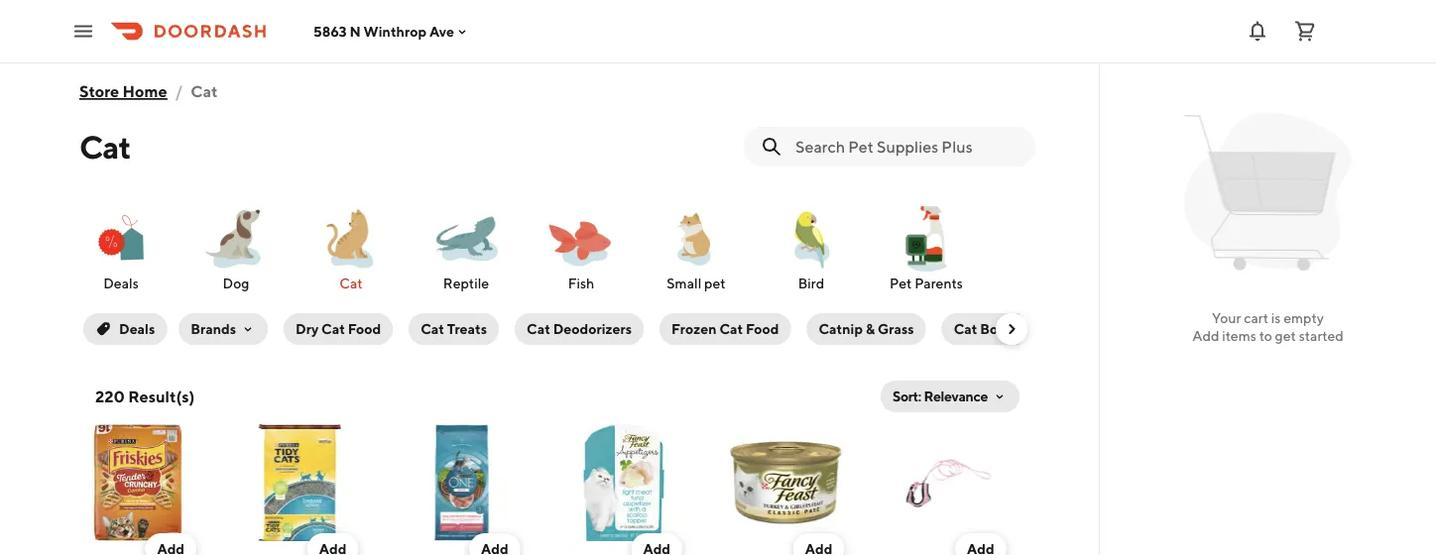 Task type: locate. For each thing, give the bounding box(es) containing it.
cat treats button
[[409, 313, 499, 345]]

5863 n winthrop ave button
[[313, 23, 470, 39]]

& left grass
[[866, 321, 875, 337]]

cat down cat image
[[340, 275, 363, 292]]

1 horizontal spatial &
[[1022, 321, 1031, 337]]

cart
[[1244, 310, 1269, 326]]

deals button
[[79, 309, 171, 349], [83, 313, 167, 345]]

2 food from the left
[[746, 321, 779, 337]]

pet
[[704, 275, 726, 292]]

result(s)
[[128, 387, 195, 406]]

& right next icon
[[1022, 321, 1031, 337]]

1 & from the left
[[866, 321, 875, 337]]

cat left the deodorizers in the left of the page
[[527, 321, 550, 337]]

bird
[[798, 275, 824, 292]]

bowls
[[980, 321, 1019, 337]]

next image
[[1004, 321, 1020, 337]]

/
[[175, 82, 183, 101]]

small pet
[[667, 275, 726, 292]]

catnip & grass
[[819, 321, 914, 337]]

add
[[1192, 328, 1219, 344]]

cat inside cat bowls & feeders button
[[954, 321, 977, 337]]

dog image
[[200, 202, 272, 274]]

dry
[[296, 321, 319, 337]]

your
[[1212, 310, 1241, 326]]

food
[[348, 321, 381, 337], [746, 321, 779, 337]]

items
[[1222, 328, 1256, 344]]

1 food from the left
[[348, 321, 381, 337]]

cat treats link
[[405, 309, 503, 349]]

feeders
[[1034, 321, 1086, 337]]

brands
[[191, 321, 236, 337]]

empty retail cart image
[[1175, 99, 1361, 286]]

frozen cat food link
[[656, 309, 795, 349]]

cat deodorizers button
[[515, 313, 644, 345]]

1 horizontal spatial food
[[746, 321, 779, 337]]

pet parents image
[[891, 202, 962, 274]]

cat bowls & feeders link
[[938, 309, 1102, 349]]

cat
[[191, 82, 218, 101], [79, 128, 130, 165], [340, 275, 363, 292], [321, 321, 345, 337], [421, 321, 444, 337], [527, 321, 550, 337], [719, 321, 743, 337], [954, 321, 977, 337]]

food inside 'button'
[[348, 321, 381, 337]]

catnip
[[819, 321, 863, 337]]

food inside button
[[746, 321, 779, 337]]

small pet image
[[661, 202, 732, 274]]

sort:
[[893, 388, 921, 405]]

cat bowls & feeders
[[954, 321, 1086, 337]]

catnip & grass link
[[803, 309, 930, 349]]

0 horizontal spatial &
[[866, 321, 875, 337]]

open menu image
[[71, 19, 95, 43]]

cat right frozen
[[719, 321, 743, 337]]

0 horizontal spatial food
[[348, 321, 381, 337]]

empty
[[1284, 310, 1324, 326]]

frozen cat food
[[672, 321, 779, 337]]

food for dry cat food
[[348, 321, 381, 337]]

purina tidy cats non clumping instant action low tracking multi cat litter (20 lb) image
[[241, 425, 358, 542]]

cat right /
[[191, 82, 218, 101]]

0 vertical spatial deals
[[103, 275, 139, 292]]

cat right dry
[[321, 321, 345, 337]]

fish
[[568, 275, 594, 292]]

deals down "deals" image
[[103, 275, 139, 292]]

cat left bowls
[[954, 321, 977, 337]]

cat inside cat link
[[340, 275, 363, 292]]

cat inside cat treats button
[[421, 321, 444, 337]]

deals
[[103, 275, 139, 292], [119, 321, 155, 337]]

reptile image
[[430, 202, 502, 274]]

cat left treats
[[421, 321, 444, 337]]

food for frozen cat food
[[746, 321, 779, 337]]

deals up 220 result(s)
[[119, 321, 155, 337]]

&
[[866, 321, 875, 337], [1022, 321, 1031, 337]]

fish link
[[532, 202, 631, 294]]

deals link
[[71, 202, 171, 294]]

frozen cat food button
[[660, 313, 791, 345]]

to
[[1259, 328, 1272, 344]]

cat deodorizers link
[[511, 309, 648, 349]]



Task type: describe. For each thing, give the bounding box(es) containing it.
winthrop
[[364, 23, 427, 39]]

grass
[[878, 321, 914, 337]]

small pet link
[[647, 202, 746, 294]]

cat treats
[[421, 321, 487, 337]]

catnip & grass button
[[807, 313, 926, 345]]

your cart is empty add items to get started
[[1192, 310, 1344, 344]]

220 result(s)
[[95, 387, 195, 406]]

5863 n winthrop ave
[[313, 23, 454, 39]]

store home link
[[79, 71, 167, 111]]

started
[[1299, 328, 1344, 344]]

deodorizers
[[553, 321, 632, 337]]

notification bell image
[[1246, 19, 1270, 43]]

pet parents link
[[877, 202, 976, 294]]

cat deodorizers
[[527, 321, 632, 337]]

bird link
[[762, 202, 861, 294]]

pet
[[890, 275, 912, 292]]

store
[[79, 82, 119, 101]]

purina friskies tender & crunchy combo dry cat food (16 lb) image
[[79, 425, 196, 542]]

cat link
[[302, 202, 401, 294]]

relevance
[[924, 388, 988, 405]]

cat image
[[315, 202, 387, 274]]

store home / cat
[[79, 82, 218, 101]]

get
[[1275, 328, 1296, 344]]

bird image
[[776, 202, 847, 274]]

2 & from the left
[[1022, 321, 1031, 337]]

1 vertical spatial deals
[[119, 321, 155, 337]]

fish image
[[546, 202, 617, 274]]

cat bowls & feeders button
[[942, 313, 1098, 345]]

ave
[[429, 23, 454, 39]]

sort: relevance
[[893, 388, 988, 405]]

purina wet cat food appetizers light meat tuna with a scallop topper (1.1 oz) image
[[565, 425, 682, 542]]

cat inside dry cat food 'button'
[[321, 321, 345, 337]]

n
[[350, 23, 361, 39]]

fancy feast classic pate turkey & giblets gourmet cat food (3 oz) image
[[727, 425, 844, 542]]

cat inside cat deodorizers button
[[527, 321, 550, 337]]

comfort soft adjustable 6' x 3/8" x 11-14" pink bright cat harness with leash image
[[889, 425, 1006, 542]]

home
[[123, 82, 167, 101]]

cat inside 'frozen cat food' button
[[719, 321, 743, 337]]

brands button
[[179, 313, 268, 345]]

purina one high protein natural plus healthy kitten formula dry cat food (7 lb) image
[[403, 425, 520, 542]]

dry cat food
[[296, 321, 381, 337]]

reptile link
[[417, 202, 516, 294]]

pet parents
[[890, 275, 963, 292]]

treats
[[447, 321, 487, 337]]

sort: relevance button
[[881, 381, 1020, 413]]

220
[[95, 387, 125, 406]]

0 items, open order cart image
[[1293, 19, 1317, 43]]

5863
[[313, 23, 347, 39]]

deals inside deals link
[[103, 275, 139, 292]]

dog
[[223, 275, 249, 292]]

cat down store on the top left of the page
[[79, 128, 130, 165]]

frozen
[[672, 321, 717, 337]]

dog link
[[186, 202, 286, 294]]

dry cat food link
[[280, 309, 397, 349]]

reptile
[[443, 275, 489, 292]]

small
[[667, 275, 702, 292]]

parents
[[915, 275, 963, 292]]

dry cat food button
[[284, 313, 393, 345]]

is
[[1271, 310, 1281, 326]]

Search Pet Supplies Plus search field
[[795, 136, 1020, 158]]

deals image
[[85, 202, 157, 274]]



Task type: vqa. For each thing, say whether or not it's contained in the screenshot.
Meal to the right
no



